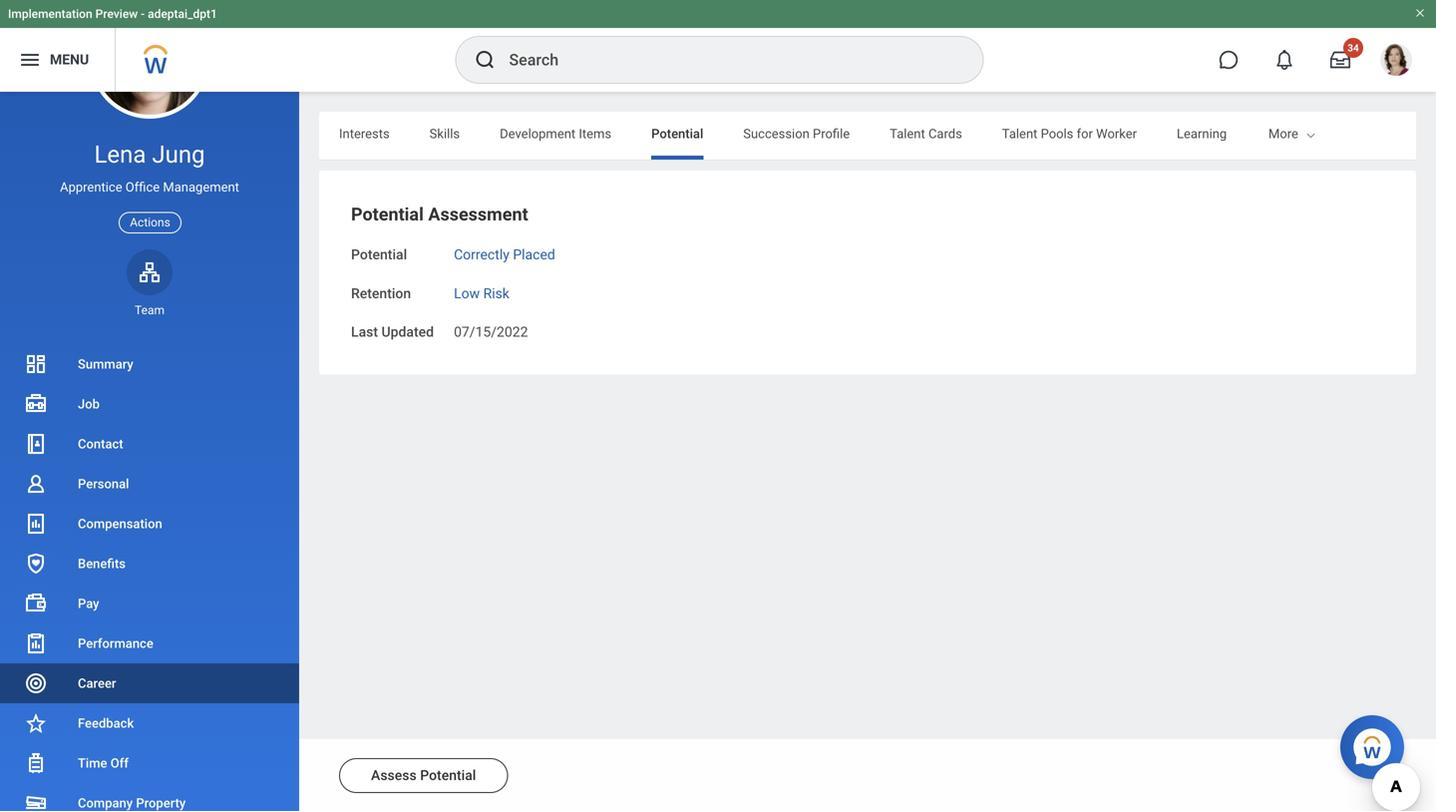 Task type: locate. For each thing, give the bounding box(es) containing it.
job link
[[0, 384, 299, 424]]

risk
[[484, 285, 510, 302]]

tab list
[[319, 112, 1437, 160]]

personal link
[[0, 464, 299, 504]]

pools
[[1041, 126, 1074, 141]]

menu button
[[0, 28, 115, 92]]

2 talent from the left
[[1003, 126, 1038, 141]]

profile
[[813, 126, 850, 141]]

time off link
[[0, 743, 299, 783]]

assess
[[371, 767, 417, 784]]

correctly
[[454, 246, 510, 263]]

property
[[136, 796, 186, 811]]

assess potential button
[[339, 758, 508, 793]]

navigation pane region
[[0, 0, 299, 811]]

cards
[[929, 126, 963, 141]]

0 horizontal spatial talent
[[890, 126, 926, 141]]

job
[[78, 397, 100, 412]]

1 horizontal spatial talent
[[1003, 126, 1038, 141]]

talent left pools
[[1003, 126, 1038, 141]]

implementation
[[8, 7, 92, 21]]

tab list containing interests
[[319, 112, 1437, 160]]

implementation preview -   adeptai_dpt1
[[8, 7, 217, 21]]

more
[[1269, 126, 1299, 141]]

updated
[[382, 324, 434, 340]]

benefits link
[[0, 544, 299, 584]]

worker
[[1097, 126, 1138, 141]]

compensation
[[78, 516, 162, 531]]

achievements
[[1267, 126, 1349, 141]]

career
[[78, 676, 116, 691]]

succession
[[744, 126, 810, 141]]

list
[[0, 344, 299, 811]]

low risk link
[[454, 281, 510, 302]]

potential
[[652, 126, 704, 141], [351, 204, 424, 225], [351, 246, 407, 263], [420, 767, 476, 784]]

correctly placed
[[454, 246, 556, 263]]

career link
[[0, 664, 299, 703]]

talent left cards
[[890, 126, 926, 141]]

summary image
[[24, 352, 48, 376]]

pay link
[[0, 584, 299, 624]]

items
[[579, 126, 612, 141]]

low
[[454, 285, 480, 302]]

menu banner
[[0, 0, 1437, 92]]

adeptai_dpt1
[[148, 7, 217, 21]]

-
[[141, 7, 145, 21]]

feedback image
[[24, 711, 48, 735]]

1 talent from the left
[[890, 126, 926, 141]]

potential assessment
[[351, 204, 529, 225]]

contact
[[78, 437, 123, 452]]

team
[[135, 303, 165, 317]]

feedback
[[78, 716, 134, 731]]

interests
[[339, 126, 390, 141]]

performance link
[[0, 624, 299, 664]]

list containing summary
[[0, 344, 299, 811]]

inbox large image
[[1331, 50, 1351, 70]]

compensation link
[[0, 504, 299, 544]]

summary link
[[0, 344, 299, 384]]

last updated element
[[454, 312, 528, 342]]

team lena jung element
[[127, 302, 173, 318]]

talent cards
[[890, 126, 963, 141]]

off
[[110, 756, 129, 771]]

for
[[1077, 126, 1094, 141]]

34 button
[[1319, 38, 1364, 82]]

talent
[[890, 126, 926, 141], [1003, 126, 1038, 141]]

career image
[[24, 672, 48, 696]]



Task type: vqa. For each thing, say whether or not it's contained in the screenshot.
VIEW TEAM Image in the top left of the page
yes



Task type: describe. For each thing, give the bounding box(es) containing it.
benefits
[[78, 556, 126, 571]]

apprentice
[[60, 180, 122, 195]]

skills
[[430, 126, 460, 141]]

management
[[163, 180, 239, 195]]

Search Workday  search field
[[509, 38, 942, 82]]

potential inside button
[[420, 767, 476, 784]]

performance
[[78, 636, 154, 651]]

justify image
[[18, 48, 42, 72]]

34
[[1348, 42, 1360, 54]]

talent for talent pools for worker
[[1003, 126, 1038, 141]]

assessment
[[428, 204, 529, 225]]

development items
[[500, 126, 612, 141]]

summary
[[78, 357, 133, 372]]

team link
[[127, 249, 173, 318]]

benefits image
[[24, 552, 48, 576]]

preview
[[95, 7, 138, 21]]

talent for talent cards
[[890, 126, 926, 141]]

time off image
[[24, 751, 48, 775]]

performance image
[[24, 632, 48, 656]]

menu
[[50, 52, 89, 68]]

last
[[351, 324, 378, 340]]

job image
[[24, 392, 48, 416]]

compensation image
[[24, 512, 48, 536]]

contact link
[[0, 424, 299, 464]]

jung
[[152, 140, 205, 169]]

personal image
[[24, 472, 48, 496]]

actions button
[[119, 212, 181, 233]]

company
[[78, 796, 133, 811]]

view team image
[[138, 260, 162, 284]]

personal
[[78, 476, 129, 491]]

actions
[[130, 216, 170, 230]]

time
[[78, 756, 107, 771]]

contact image
[[24, 432, 48, 456]]

lena
[[94, 140, 146, 169]]

assess potential
[[371, 767, 476, 784]]

pay image
[[24, 592, 48, 616]]

development
[[500, 126, 576, 141]]

profile logan mcneil image
[[1381, 44, 1413, 80]]

correctly placed link
[[454, 242, 556, 263]]

talent pools for worker
[[1003, 126, 1138, 141]]

notifications large image
[[1275, 50, 1295, 70]]

last updated
[[351, 324, 434, 340]]

retention
[[351, 285, 411, 302]]

certifica
[[1389, 126, 1437, 141]]

succession profile
[[744, 126, 850, 141]]

time off
[[78, 756, 129, 771]]

low risk
[[454, 285, 510, 302]]

pay
[[78, 596, 99, 611]]

apprentice office management
[[60, 180, 239, 195]]

company property image
[[24, 791, 48, 811]]

search image
[[473, 48, 497, 72]]

lena jung
[[94, 140, 205, 169]]

learning
[[1178, 126, 1228, 141]]

company property link
[[0, 783, 299, 811]]

placed
[[513, 246, 556, 263]]

feedback link
[[0, 703, 299, 743]]

07/15/2022
[[454, 324, 528, 340]]

close environment banner image
[[1415, 7, 1427, 19]]

office
[[126, 180, 160, 195]]

company property
[[78, 796, 186, 811]]



